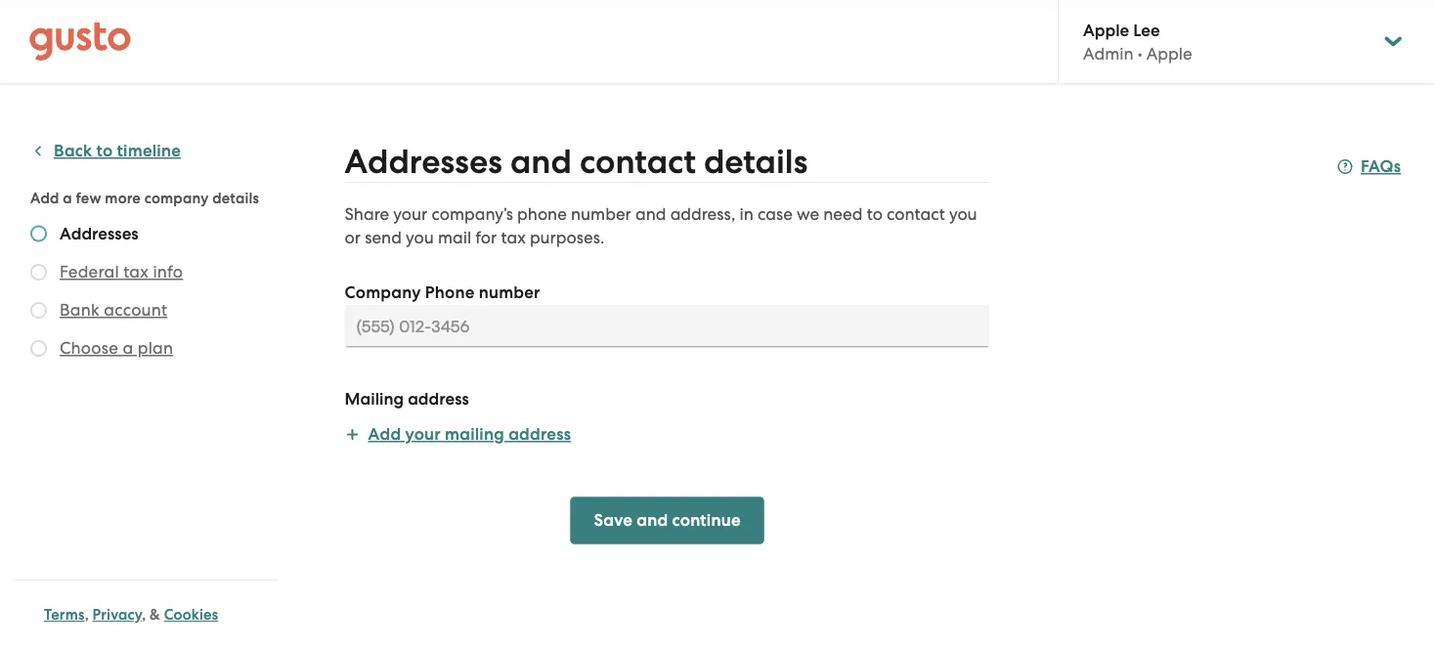 Task type: describe. For each thing, give the bounding box(es) containing it.
account
[[104, 300, 168, 320]]

and inside share your company's phone number and address, in case we need to contact you or send you mail for tax purposes.
[[636, 204, 666, 224]]

faqs
[[1361, 156, 1402, 177]]

0 horizontal spatial number
[[479, 283, 541, 303]]

addresses and contact details
[[345, 142, 808, 182]]

contact inside share your company's phone number and address, in case we need to contact you or send you mail for tax purposes.
[[887, 204, 945, 224]]

choose a plan button
[[60, 336, 173, 360]]

case
[[758, 204, 793, 224]]

few
[[76, 189, 101, 207]]

a for choose
[[123, 338, 133, 358]]

0 horizontal spatial address
[[408, 389, 469, 409]]

back to timeline
[[54, 141, 181, 161]]

company
[[345, 283, 421, 303]]

choose a plan
[[60, 338, 173, 358]]

need
[[824, 204, 863, 224]]

add for add your mailing address
[[368, 424, 401, 445]]

send
[[365, 228, 402, 247]]

and for addresses
[[510, 142, 572, 182]]

addresses for addresses and contact details
[[345, 142, 503, 182]]

to inside 'button'
[[96, 141, 113, 161]]

info
[[153, 262, 183, 282]]

federal
[[60, 262, 119, 282]]

company phone number
[[345, 283, 541, 303]]

phone
[[425, 283, 475, 303]]

addresses for addresses
[[60, 223, 139, 244]]

mailing address
[[345, 389, 469, 409]]

choose
[[60, 338, 118, 358]]

plan
[[138, 338, 173, 358]]

terms link
[[44, 606, 85, 624]]

0 horizontal spatial apple
[[1084, 20, 1130, 40]]

save and continue
[[594, 511, 741, 531]]

in
[[740, 204, 754, 224]]

timeline
[[117, 141, 181, 161]]

and for save
[[637, 511, 668, 531]]

more
[[105, 189, 141, 207]]

privacy
[[92, 606, 142, 624]]

home image
[[29, 22, 131, 61]]

bank account button
[[60, 298, 168, 322]]

number inside share your company's phone number and address, in case we need to contact you or send you mail for tax purposes.
[[571, 204, 632, 224]]

0 horizontal spatial contact
[[580, 142, 696, 182]]

2 , from the left
[[142, 606, 146, 624]]

your for share
[[393, 204, 428, 224]]

cookies
[[164, 606, 218, 624]]

a for add
[[63, 189, 72, 207]]

0 horizontal spatial details
[[212, 189, 259, 207]]

privacy link
[[92, 606, 142, 624]]

add for add a few more company details
[[30, 189, 59, 207]]

1 horizontal spatial apple
[[1147, 44, 1193, 63]]

mailing
[[345, 389, 404, 409]]

faqs button
[[1338, 155, 1402, 178]]



Task type: locate. For each thing, give the bounding box(es) containing it.
2 vertical spatial and
[[637, 511, 668, 531]]

address,
[[671, 204, 736, 224]]

0 vertical spatial check image
[[30, 264, 47, 281]]

share your company's phone number and address, in case we need to contact you or send you mail for tax purposes.
[[345, 204, 978, 247]]

add a few more company details
[[30, 189, 259, 207]]

0 vertical spatial you
[[950, 204, 978, 224]]

1 vertical spatial your
[[405, 424, 441, 445]]

1 vertical spatial to
[[867, 204, 883, 224]]

tax
[[501, 228, 526, 247], [123, 262, 149, 282]]

1 vertical spatial addresses
[[60, 223, 139, 244]]

for
[[476, 228, 497, 247]]

tax left info
[[123, 262, 149, 282]]

details right company
[[212, 189, 259, 207]]

address right mailing
[[509, 424, 571, 445]]

apple up admin
[[1084, 20, 1130, 40]]

check image
[[30, 264, 47, 281], [30, 302, 47, 319]]

0 vertical spatial and
[[510, 142, 572, 182]]

,
[[85, 606, 89, 624], [142, 606, 146, 624]]

tax inside button
[[123, 262, 149, 282]]

contact up share your company's phone number and address, in case we need to contact you or send you mail for tax purposes. on the top
[[580, 142, 696, 182]]

contact
[[580, 142, 696, 182], [887, 204, 945, 224]]

mailing
[[445, 424, 505, 445]]

details up in
[[704, 142, 808, 182]]

bank
[[60, 300, 100, 320]]

your
[[393, 204, 428, 224], [405, 424, 441, 445]]

add left few
[[30, 189, 59, 207]]

0 horizontal spatial to
[[96, 141, 113, 161]]

save and continue button
[[571, 497, 765, 544]]

your for add
[[405, 424, 441, 445]]

a
[[63, 189, 72, 207], [123, 338, 133, 358]]

to
[[96, 141, 113, 161], [867, 204, 883, 224]]

or
[[345, 228, 361, 247]]

a left the 'plan'
[[123, 338, 133, 358]]

tax inside share your company's phone number and address, in case we need to contact you or send you mail for tax purposes.
[[501, 228, 526, 247]]

0 vertical spatial to
[[96, 141, 113, 161]]

1 vertical spatial tax
[[123, 262, 149, 282]]

terms , privacy , & cookies
[[44, 606, 218, 624]]

to right back
[[96, 141, 113, 161]]

addresses
[[345, 142, 503, 182], [60, 223, 139, 244]]

2 check image from the top
[[30, 340, 47, 357]]

1 horizontal spatial contact
[[887, 204, 945, 224]]

address up add your mailing address
[[408, 389, 469, 409]]

1 vertical spatial details
[[212, 189, 259, 207]]

add
[[30, 189, 59, 207], [368, 424, 401, 445]]

your inside share your company's phone number and address, in case we need to contact you or send you mail for tax purposes.
[[393, 204, 428, 224]]

federal tax info
[[60, 262, 183, 282]]

2 check image from the top
[[30, 302, 47, 319]]

a inside button
[[123, 338, 133, 358]]

0 vertical spatial a
[[63, 189, 72, 207]]

1 horizontal spatial number
[[571, 204, 632, 224]]

1 horizontal spatial you
[[950, 204, 978, 224]]

1 vertical spatial a
[[123, 338, 133, 358]]

1 vertical spatial number
[[479, 283, 541, 303]]

1 vertical spatial contact
[[887, 204, 945, 224]]

0 vertical spatial number
[[571, 204, 632, 224]]

1 check image from the top
[[30, 225, 47, 242]]

1 vertical spatial add
[[368, 424, 401, 445]]

0 vertical spatial addresses
[[345, 142, 503, 182]]

add down mailing
[[368, 424, 401, 445]]

apple right •
[[1147, 44, 1193, 63]]

save
[[594, 511, 633, 531]]

0 horizontal spatial tax
[[123, 262, 149, 282]]

1 horizontal spatial ,
[[142, 606, 146, 624]]

addresses down few
[[60, 223, 139, 244]]

bank account
[[60, 300, 168, 320]]

1 horizontal spatial to
[[867, 204, 883, 224]]

number right the phone
[[479, 283, 541, 303]]

back to timeline button
[[30, 139, 181, 163]]

company's
[[432, 204, 513, 224]]

add your mailing address
[[368, 424, 571, 445]]

share
[[345, 204, 389, 224]]

to inside share your company's phone number and address, in case we need to contact you or send you mail for tax purposes.
[[867, 204, 883, 224]]

0 horizontal spatial ,
[[85, 606, 89, 624]]

1 , from the left
[[85, 606, 89, 624]]

apple
[[1084, 20, 1130, 40], [1147, 44, 1193, 63]]

your down mailing address
[[405, 424, 441, 445]]

details
[[704, 142, 808, 182], [212, 189, 259, 207]]

1 horizontal spatial address
[[509, 424, 571, 445]]

check image
[[30, 225, 47, 242], [30, 340, 47, 357]]

1 horizontal spatial details
[[704, 142, 808, 182]]

0 horizontal spatial you
[[406, 228, 434, 247]]

address
[[408, 389, 469, 409], [509, 424, 571, 445]]

number up purposes. at the top of the page
[[571, 204, 632, 224]]

check image for bank
[[30, 302, 47, 319]]

federal tax info button
[[60, 260, 183, 284]]

addresses up company's
[[345, 142, 503, 182]]

1 horizontal spatial add
[[368, 424, 401, 445]]

0 vertical spatial check image
[[30, 225, 47, 242]]

check image left federal
[[30, 264, 47, 281]]

lee
[[1134, 20, 1160, 40]]

1 vertical spatial you
[[406, 228, 434, 247]]

1 check image from the top
[[30, 264, 47, 281]]

0 horizontal spatial add
[[30, 189, 59, 207]]

admin
[[1084, 44, 1134, 63]]

1 vertical spatial address
[[509, 424, 571, 445]]

0 vertical spatial contact
[[580, 142, 696, 182]]

contact right need
[[887, 204, 945, 224]]

company
[[144, 189, 209, 207]]

tax right for
[[501, 228, 526, 247]]

a left few
[[63, 189, 72, 207]]

, left privacy
[[85, 606, 89, 624]]

mail
[[438, 228, 472, 247]]

addresses inside list
[[60, 223, 139, 244]]

0 vertical spatial apple
[[1084, 20, 1130, 40]]

check image for federal
[[30, 264, 47, 281]]

continue
[[672, 511, 741, 531]]

check image left bank
[[30, 302, 47, 319]]

and up phone
[[510, 142, 572, 182]]

1 vertical spatial check image
[[30, 340, 47, 357]]

cookies button
[[164, 603, 218, 627]]

0 vertical spatial tax
[[501, 228, 526, 247]]

and inside button
[[637, 511, 668, 531]]

Company Phone number telephone field
[[345, 305, 990, 348]]

purposes.
[[530, 228, 605, 247]]

your up send
[[393, 204, 428, 224]]

•
[[1138, 44, 1143, 63]]

0 vertical spatial add
[[30, 189, 59, 207]]

, left &
[[142, 606, 146, 624]]

1 vertical spatial and
[[636, 204, 666, 224]]

0 horizontal spatial addresses
[[60, 223, 139, 244]]

0 vertical spatial your
[[393, 204, 428, 224]]

you
[[950, 204, 978, 224], [406, 228, 434, 247]]

1 vertical spatial apple
[[1147, 44, 1193, 63]]

back
[[54, 141, 92, 161]]

and right save
[[637, 511, 668, 531]]

phone
[[517, 204, 567, 224]]

1 vertical spatial check image
[[30, 302, 47, 319]]

0 horizontal spatial a
[[63, 189, 72, 207]]

0 vertical spatial address
[[408, 389, 469, 409]]

to right need
[[867, 204, 883, 224]]

and
[[510, 142, 572, 182], [636, 204, 666, 224], [637, 511, 668, 531]]

0 vertical spatial details
[[704, 142, 808, 182]]

&
[[150, 606, 160, 624]]

number
[[571, 204, 632, 224], [479, 283, 541, 303]]

apple lee admin • apple
[[1084, 20, 1193, 63]]

terms
[[44, 606, 85, 624]]

addresses list
[[30, 223, 271, 364]]

1 horizontal spatial a
[[123, 338, 133, 358]]

and left 'address,'
[[636, 204, 666, 224]]

1 horizontal spatial tax
[[501, 228, 526, 247]]

1 horizontal spatial addresses
[[345, 142, 503, 182]]

we
[[797, 204, 820, 224]]



Task type: vqa. For each thing, say whether or not it's contained in the screenshot.
topmost to
yes



